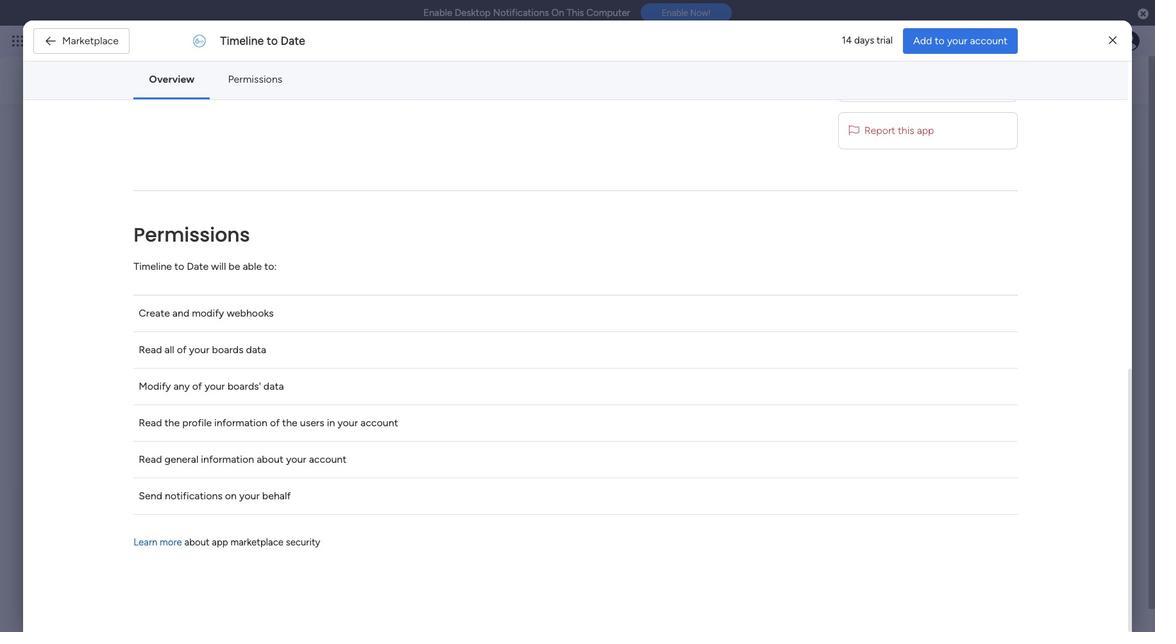 Task type: vqa. For each thing, say whether or not it's contained in the screenshot.
Enable inside the button
yes



Task type: locate. For each thing, give the bounding box(es) containing it.
1 image
[[968, 26, 979, 41]]

read all of your boards data
[[139, 344, 266, 356]]

of
[[177, 344, 187, 356], [192, 380, 202, 393], [270, 417, 280, 429]]

2 horizontal spatial account
[[970, 34, 1008, 47]]

permissions
[[228, 73, 282, 85], [134, 221, 250, 249]]

app right this
[[917, 124, 934, 137]]

app left 'marketplace'
[[212, 537, 228, 548]]

1 horizontal spatial invite
[[841, 439, 864, 450]]

learn for learn more about app marketplace security
[[134, 537, 157, 548]]

information down teammates
[[201, 454, 254, 466]]

date right the plans
[[281, 34, 305, 48]]

0 vertical spatial timeline
[[220, 34, 264, 48]]

1 read from the top
[[139, 344, 162, 356]]

how
[[1006, 362, 1023, 373]]

roy
[[105, 374, 121, 386]]

1 horizontal spatial date
[[281, 34, 305, 48]]

date
[[281, 34, 305, 48], [187, 260, 209, 273]]

your left boards'
[[205, 380, 225, 393]]

desktop
[[455, 7, 491, 19]]

0 vertical spatial permissions
[[228, 73, 282, 85]]

to for timeline to date will be able to:
[[174, 260, 184, 273]]

read for read the profile information of the users in your account
[[139, 417, 162, 429]]

update feed (inbox)
[[59, 332, 166, 346]]

learn inside the getting started element
[[981, 362, 1004, 373]]

2 the from the left
[[282, 417, 298, 429]]

1 vertical spatial of
[[192, 380, 202, 393]]

data right boards
[[246, 344, 266, 356]]

1 vertical spatial data
[[264, 380, 284, 393]]

0 horizontal spatial the
[[165, 417, 180, 429]]

0 horizontal spatial and
[[172, 307, 189, 319]]

2 horizontal spatial to
[[935, 34, 945, 47]]

read for read all of your boards data
[[139, 344, 162, 356]]

1 vertical spatial account
[[361, 417, 398, 429]]

learn left the "how"
[[981, 362, 1004, 373]]

date for timeline to date will be able to:
[[187, 260, 209, 273]]

0 horizontal spatial to
[[174, 260, 184, 273]]

0 vertical spatial app
[[917, 124, 934, 137]]

to left will
[[174, 260, 184, 273]]

marketplace button
[[33, 28, 130, 54]]

public board image
[[270, 260, 284, 274]]

and up 1
[[172, 307, 189, 319]]

1 vertical spatial information
[[201, 454, 254, 466]]

0 vertical spatial read
[[139, 344, 162, 356]]

teammates
[[190, 439, 242, 451]]

0 horizontal spatial workspaces
[[78, 508, 142, 522]]

report this app
[[864, 124, 934, 137]]

the left profile
[[165, 417, 180, 429]]

boards,
[[153, 81, 187, 93]]

main workspace button
[[49, 533, 464, 589]]

date for timeline to date
[[281, 34, 305, 48]]

modify any of your boards' data
[[139, 380, 284, 393]]

0 horizontal spatial invite
[[138, 439, 164, 451]]

about right more
[[184, 537, 210, 548]]

0 vertical spatial learn
[[981, 362, 1004, 373]]

0 horizontal spatial enable
[[423, 7, 452, 19]]

quick search results list box
[[41, 146, 900, 316]]

timeline
[[220, 34, 264, 48], [134, 260, 172, 273]]

learn more about app marketplace security
[[134, 537, 320, 548]]

information up invite your teammates and start collaborating
[[214, 417, 268, 429]]

enable left desktop
[[423, 7, 452, 19]]

1 vertical spatial permissions
[[134, 221, 250, 249]]

your
[[947, 34, 968, 47], [97, 81, 118, 93], [189, 344, 210, 356], [205, 380, 225, 393], [338, 417, 358, 429], [166, 439, 187, 451], [286, 454, 306, 466], [239, 490, 260, 502]]

timeline for timeline to date will be able to:
[[134, 260, 172, 273]]

workspaces
[[237, 81, 292, 93], [78, 508, 142, 522]]

invite inside button
[[841, 439, 864, 450]]

1 horizontal spatial workspaces
[[237, 81, 292, 93]]

add
[[913, 34, 932, 47]]

0 horizontal spatial date
[[187, 260, 209, 273]]

of right any
[[192, 380, 202, 393]]

timeline to date
[[220, 34, 305, 48]]

1 horizontal spatial learn
[[981, 362, 1004, 373]]

kendall!
[[88, 68, 120, 79]]

invite for invite
[[841, 439, 864, 450]]

read left all
[[139, 344, 162, 356]]

by
[[930, 61, 940, 72]]

inbox image
[[958, 35, 971, 47]]

0 vertical spatial of
[[177, 344, 187, 356]]

read
[[139, 344, 162, 356], [139, 417, 162, 429], [139, 454, 162, 466]]

permissions inside 'button'
[[228, 73, 282, 85]]

0 vertical spatial about
[[257, 454, 283, 466]]

1 horizontal spatial app
[[917, 124, 934, 137]]

0 vertical spatial data
[[246, 344, 266, 356]]

1 vertical spatial workspaces
[[78, 508, 142, 522]]

learn
[[981, 362, 1004, 373], [134, 537, 157, 548]]

invite your teammates and start collaborating
[[138, 439, 348, 451]]

collaborating
[[288, 439, 348, 451]]

permissions up timeline to date will be able to: on the left
[[134, 221, 250, 249]]

enable
[[423, 7, 452, 19], [662, 8, 688, 18]]

send notifications on your behalf
[[139, 490, 291, 502]]

to
[[267, 34, 278, 48], [935, 34, 945, 47], [174, 260, 184, 273]]

your inside button
[[947, 34, 968, 47]]

account inside button
[[970, 34, 1008, 47]]

of up the start
[[270, 417, 280, 429]]

integrations
[[134, 52, 189, 65]]

add to your account
[[913, 34, 1008, 47]]

and right inbox
[[218, 81, 235, 93]]

1 horizontal spatial timeline
[[220, 34, 264, 48]]

data right boards'
[[264, 380, 284, 393]]

application logo image
[[189, 30, 210, 51]]

1 horizontal spatial and
[[218, 81, 235, 93]]

(inbox)
[[128, 332, 166, 346]]

of for any
[[192, 380, 202, 393]]

learn more link
[[134, 537, 182, 548]]

1 vertical spatial timeline
[[134, 260, 172, 273]]

to right the plans
[[267, 34, 278, 48]]

2 vertical spatial read
[[139, 454, 162, 466]]

1 horizontal spatial to
[[267, 34, 278, 48]]

to for add to your account
[[935, 34, 945, 47]]

mann
[[124, 374, 148, 386]]

permissions down the plans
[[228, 73, 282, 85]]

general
[[165, 454, 198, 466]]

invite right the thanks
[[841, 439, 864, 450]]

enable now!
[[662, 8, 711, 18]]

feed
[[101, 332, 125, 346]]

modify
[[192, 307, 224, 319]]

computer
[[586, 7, 630, 19]]

0 horizontal spatial learn
[[134, 537, 157, 548]]

thanks
[[789, 439, 816, 450]]

to right the add
[[935, 34, 945, 47]]

marketplace
[[62, 34, 119, 47]]

2 read from the top
[[139, 417, 162, 429]]

1 vertical spatial and
[[172, 307, 189, 319]]

1
[[176, 333, 180, 344]]

enable for enable desktop notifications on this computer
[[423, 7, 452, 19]]

0 horizontal spatial timeline
[[134, 260, 172, 273]]

enable for enable now!
[[662, 8, 688, 18]]

more
[[160, 537, 182, 548]]

1 the from the left
[[165, 417, 180, 429]]

your left 1 icon
[[947, 34, 968, 47]]

1 horizontal spatial the
[[282, 417, 298, 429]]

enable left now!
[[662, 8, 688, 18]]

0 vertical spatial date
[[281, 34, 305, 48]]

invite up send
[[138, 439, 164, 451]]

your down kendall!
[[97, 81, 118, 93]]

days
[[854, 35, 874, 46]]

0 vertical spatial and
[[218, 81, 235, 93]]

the left users
[[282, 417, 298, 429]]

enable inside button
[[662, 8, 688, 18]]

workspaces up main
[[78, 508, 142, 522]]

0 vertical spatial workspaces
[[237, 81, 292, 93]]

2 vertical spatial and
[[244, 439, 261, 451]]

and
[[218, 81, 235, 93], [172, 307, 189, 319], [244, 439, 261, 451]]

good
[[26, 68, 48, 79]]

1 horizontal spatial account
[[361, 417, 398, 429]]

read down modify
[[139, 417, 162, 429]]

add to your account button
[[903, 28, 1018, 54]]

workspaces down timeline to date at left
[[237, 81, 292, 93]]

and up read general information about your account
[[244, 439, 261, 451]]

your right in
[[338, 417, 358, 429]]

read left general
[[139, 454, 162, 466]]

1 horizontal spatial of
[[192, 380, 202, 393]]

1 vertical spatial read
[[139, 417, 162, 429]]

about down the start
[[257, 454, 283, 466]]

read the profile information of the users in your account
[[139, 417, 398, 429]]

kendall parks image
[[1119, 31, 1140, 51]]

workspaces inside good morning, kendall! quickly access your recent boards, inbox and workspaces
[[237, 81, 292, 93]]

1 vertical spatial app
[[212, 537, 228, 548]]

to inside button
[[935, 34, 945, 47]]

information
[[214, 417, 268, 429], [201, 454, 254, 466]]

1 vertical spatial date
[[187, 260, 209, 273]]

date left will
[[187, 260, 209, 273]]

0 horizontal spatial account
[[309, 454, 347, 466]]

3 read from the top
[[139, 454, 162, 466]]

0 vertical spatial account
[[970, 34, 1008, 47]]

my workspaces
[[59, 508, 142, 522]]

2 horizontal spatial of
[[270, 417, 280, 429]]

your up general
[[166, 439, 187, 451]]

this
[[567, 7, 584, 19]]

learn left more
[[134, 537, 157, 548]]

0 horizontal spatial of
[[177, 344, 187, 356]]

1 vertical spatial learn
[[134, 537, 157, 548]]

now!
[[690, 8, 711, 18]]

lottie animation element
[[568, 56, 928, 105]]

of down 1
[[177, 344, 187, 356]]

1 horizontal spatial enable
[[662, 8, 688, 18]]

1 vertical spatial about
[[184, 537, 210, 548]]



Task type: describe. For each thing, give the bounding box(es) containing it.
your down collaborating at the left of page
[[286, 454, 306, 466]]

learn how monday.com works
[[981, 362, 1103, 373]]

behalf
[[262, 490, 291, 502]]

monday work management
[[57, 33, 199, 48]]

create and modify webhooks
[[139, 307, 274, 319]]

able
[[243, 260, 262, 273]]

your inside good morning, kendall! quickly access your recent boards, inbox and workspaces
[[97, 81, 118, 93]]

all
[[165, 344, 174, 356]]

good morning, kendall! quickly access your recent boards, inbox and workspaces
[[26, 68, 292, 93]]

profile
[[182, 417, 212, 429]]

plans
[[242, 35, 263, 46]]

will
[[211, 260, 226, 273]]

start
[[264, 439, 285, 451]]

getting started element
[[931, 335, 1123, 386]]

notifications
[[493, 7, 549, 19]]

14 days trial
[[842, 35, 893, 46]]

notifications
[[165, 490, 223, 502]]

timeline for timeline to date
[[220, 34, 264, 48]]

workspace
[[130, 546, 185, 560]]

templates image image
[[942, 125, 1112, 214]]

monday
[[57, 33, 101, 48]]

developed by
[[885, 61, 940, 72]]

on
[[225, 490, 237, 502]]

notifications image
[[930, 35, 943, 47]]

be
[[229, 260, 240, 273]]

invite for invite your teammates and start collaborating
[[138, 439, 164, 451]]

inbox
[[190, 81, 215, 93]]

report this app link
[[838, 112, 1018, 149]]

access
[[63, 81, 95, 93]]

monday.com
[[1025, 362, 1077, 373]]

marketplace
[[231, 537, 284, 548]]

data for read all of your boards data
[[246, 344, 266, 356]]

and inside good morning, kendall! quickly access your recent boards, inbox and workspaces
[[218, 81, 235, 93]]

no thanks
[[775, 439, 816, 450]]

no
[[775, 439, 787, 450]]

invite members image
[[987, 35, 999, 47]]

works
[[1079, 362, 1103, 373]]

enable desktop notifications on this computer
[[423, 7, 630, 19]]

dapulse close image
[[1138, 8, 1149, 21]]

trial
[[877, 35, 893, 46]]

see plans button
[[207, 31, 269, 51]]

permissions button
[[218, 67, 293, 92]]

webhooks
[[227, 307, 274, 319]]

see
[[224, 35, 240, 46]]

data for modify any of your boards' data
[[264, 380, 284, 393]]

invite button
[[836, 435, 869, 455]]

send
[[139, 490, 162, 502]]

my
[[59, 508, 76, 522]]

management
[[129, 33, 199, 48]]

update
[[59, 332, 98, 346]]

select product image
[[12, 35, 24, 47]]

roy mann
[[105, 374, 148, 386]]

modify
[[139, 380, 171, 393]]

quickly
[[26, 81, 60, 93]]

read general information about your account
[[139, 454, 347, 466]]

to for timeline to date
[[267, 34, 278, 48]]

this
[[898, 124, 914, 137]]

overview
[[149, 73, 195, 85]]

create
[[139, 307, 170, 319]]

add to favorites image
[[226, 260, 239, 273]]

apps image
[[1015, 35, 1028, 47]]

enable now! button
[[641, 3, 732, 23]]

2 horizontal spatial and
[[244, 439, 261, 451]]

2 vertical spatial account
[[309, 454, 347, 466]]

report
[[864, 124, 895, 137]]

your left boards
[[189, 344, 210, 356]]

see plans
[[224, 35, 263, 46]]

on
[[551, 7, 564, 19]]

recent
[[120, 81, 150, 93]]

learn for learn how monday.com works
[[981, 362, 1004, 373]]

2 vertical spatial of
[[270, 417, 280, 429]]

1 horizontal spatial about
[[257, 454, 283, 466]]

boards
[[212, 344, 244, 356]]

0 vertical spatial information
[[214, 417, 268, 429]]

read for read general information about your account
[[139, 454, 162, 466]]

any
[[173, 380, 190, 393]]

dapulse x slim image
[[1109, 33, 1117, 48]]

marketplace report app image
[[849, 125, 859, 136]]

in
[[327, 417, 335, 429]]

work
[[104, 33, 127, 48]]

security
[[286, 537, 320, 548]]

to:
[[264, 260, 277, 273]]

morning,
[[50, 68, 86, 79]]

boards'
[[228, 380, 261, 393]]

of for all
[[177, 344, 187, 356]]

users
[[300, 417, 324, 429]]

help center element
[[931, 396, 1123, 447]]

main
[[102, 546, 127, 560]]

14
[[842, 35, 852, 46]]

your right "on"
[[239, 490, 260, 502]]

0 horizontal spatial about
[[184, 537, 210, 548]]

developed
[[885, 61, 928, 72]]

no thanks button
[[770, 435, 821, 455]]

0 horizontal spatial app
[[212, 537, 228, 548]]

timeline to date will be able to:
[[134, 260, 277, 273]]

overview button
[[139, 67, 205, 92]]



